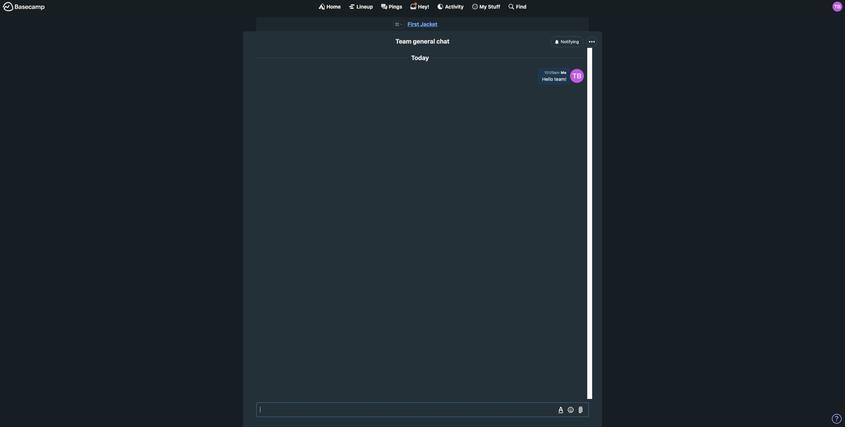 Task type: locate. For each thing, give the bounding box(es) containing it.
None text field
[[256, 403, 590, 418]]

notifying
[[561, 39, 580, 44]]

switch accounts image
[[3, 2, 45, 12]]

0 vertical spatial tyler black image
[[833, 2, 843, 12]]

1 horizontal spatial tyler black image
[[833, 2, 843, 12]]

10:09am
[[545, 70, 560, 75]]

hello
[[543, 76, 554, 82]]

my stuff button
[[472, 3, 501, 10]]

0 horizontal spatial tyler black image
[[571, 69, 585, 83]]

general
[[413, 38, 435, 45]]

first jacket link
[[408, 21, 438, 27]]

activity link
[[438, 3, 464, 10]]

home link
[[319, 3, 341, 10]]

today
[[412, 54, 429, 61]]

tyler black image
[[833, 2, 843, 12], [571, 69, 585, 83]]

hello team!
[[543, 76, 567, 82]]

1 vertical spatial tyler black image
[[571, 69, 585, 83]]

10:09am element
[[545, 70, 560, 75]]

chat
[[437, 38, 450, 45]]

hey!
[[418, 3, 430, 9]]

my
[[480, 3, 487, 9]]

find
[[517, 3, 527, 9]]



Task type: describe. For each thing, give the bounding box(es) containing it.
team
[[396, 38, 412, 45]]

lineup
[[357, 3, 373, 9]]

10:09am link
[[545, 70, 560, 75]]

pings
[[389, 3, 403, 9]]

hey! button
[[411, 2, 430, 10]]

my stuff
[[480, 3, 501, 9]]

tyler black image inside main element
[[833, 2, 843, 12]]

stuff
[[488, 3, 501, 9]]

first
[[408, 21, 420, 27]]

main element
[[0, 0, 846, 13]]

team!
[[555, 76, 567, 82]]

pings button
[[381, 3, 403, 10]]

notifying link
[[551, 36, 584, 47]]

home
[[327, 3, 341, 9]]

first jacket
[[408, 21, 438, 27]]

find button
[[509, 3, 527, 10]]

jacket
[[421, 21, 438, 27]]

lineup link
[[349, 3, 373, 10]]

activity
[[446, 3, 464, 9]]

team general chat
[[396, 38, 450, 45]]



Task type: vqa. For each thing, say whether or not it's contained in the screenshot.
from associated with to
no



